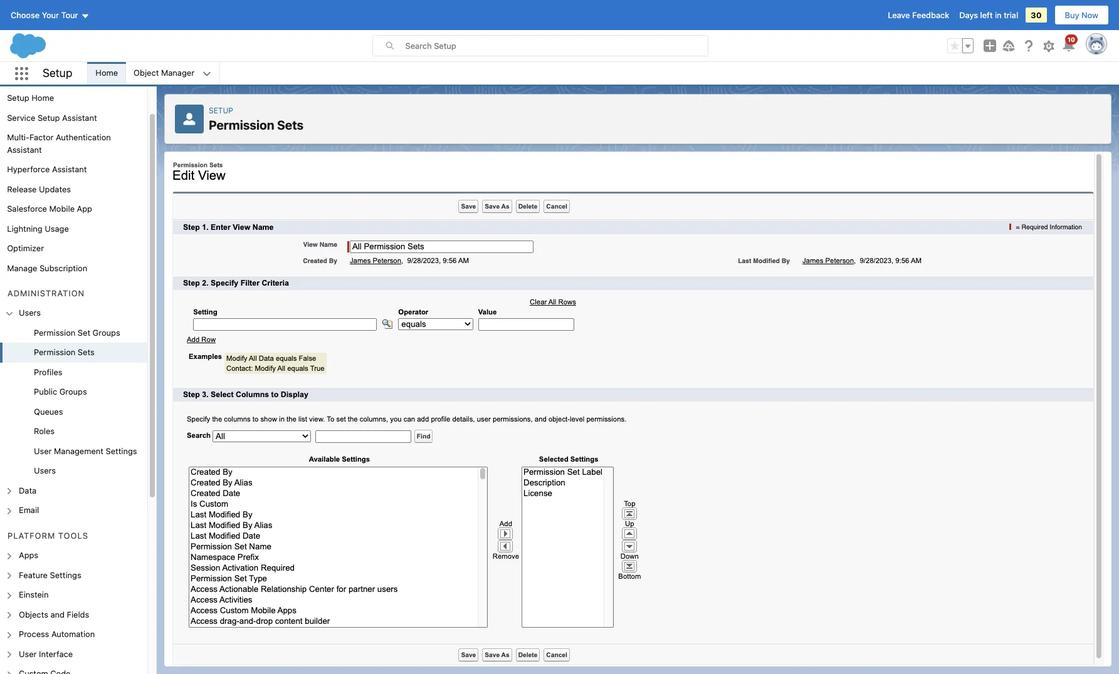 Task type: locate. For each thing, give the bounding box(es) containing it.
lightning usage link
[[7, 223, 69, 235]]

0 horizontal spatial sets
[[78, 348, 94, 358]]

user down process
[[19, 649, 37, 659]]

object
[[134, 68, 159, 78]]

apps link
[[19, 550, 38, 562]]

1 vertical spatial users link
[[34, 465, 56, 478]]

setup permission sets
[[209, 106, 304, 132]]

and
[[50, 610, 65, 620]]

authentication
[[56, 132, 111, 142]]

manage subscription
[[7, 263, 87, 273]]

0 horizontal spatial settings
[[50, 570, 81, 580]]

users
[[19, 308, 41, 318], [34, 466, 56, 476]]

setup inside setup permission sets
[[209, 106, 233, 115]]

sets inside the permission sets link
[[78, 348, 94, 358]]

objects and fields link
[[19, 609, 89, 621]]

0 vertical spatial users link
[[19, 307, 41, 320]]

tools
[[58, 531, 88, 541]]

user interface link
[[19, 649, 73, 661]]

2 vertical spatial assistant
[[52, 164, 87, 174]]

app
[[77, 204, 92, 214]]

sets
[[277, 118, 304, 132], [78, 348, 94, 358]]

user inside "group"
[[34, 446, 52, 456]]

1 vertical spatial group
[[0, 323, 147, 481]]

settings right 'management' at bottom
[[106, 446, 137, 456]]

assistant up "updates"
[[52, 164, 87, 174]]

permission down setup link
[[209, 118, 274, 132]]

users down administration
[[19, 308, 41, 318]]

settings right feature
[[50, 570, 81, 580]]

multi-factor authentication assistant link
[[7, 132, 147, 156]]

leave
[[888, 10, 910, 20]]

permission inside tree item
[[34, 348, 75, 358]]

setup home
[[7, 93, 54, 103]]

1 horizontal spatial sets
[[277, 118, 304, 132]]

salesforce mobile app link
[[7, 203, 92, 215]]

automation
[[51, 630, 95, 640]]

permission up permission sets
[[34, 328, 75, 338]]

updates
[[39, 184, 71, 194]]

leave feedback
[[888, 10, 949, 20]]

home link
[[88, 62, 125, 85]]

setup for setup permission sets
[[209, 106, 233, 115]]

0 vertical spatial groups
[[93, 328, 120, 338]]

1 horizontal spatial settings
[[106, 446, 137, 456]]

tour
[[61, 10, 78, 20]]

1 vertical spatial permission
[[34, 328, 75, 338]]

user for user management settings
[[34, 446, 52, 456]]

groups
[[93, 328, 120, 338], [59, 387, 87, 397]]

profiles
[[34, 367, 62, 377]]

permission up profiles
[[34, 348, 75, 358]]

left
[[980, 10, 993, 20]]

multi-factor authentication assistant
[[7, 132, 111, 155]]

users up the "data"
[[34, 466, 56, 476]]

service
[[7, 113, 35, 123]]

0 horizontal spatial home
[[32, 93, 54, 103]]

release updates
[[7, 184, 71, 194]]

manager
[[161, 68, 194, 78]]

groups right the public
[[59, 387, 87, 397]]

users link
[[19, 307, 41, 320], [34, 465, 56, 478]]

users link up the "data"
[[34, 465, 56, 478]]

home up the "service setup assistant"
[[32, 93, 54, 103]]

1 vertical spatial groups
[[59, 387, 87, 397]]

fields
[[67, 610, 89, 620]]

group containing permission set groups
[[0, 323, 147, 481]]

user management settings link
[[34, 446, 137, 458]]

user
[[34, 446, 52, 456], [19, 649, 37, 659]]

data
[[19, 486, 37, 496]]

public groups link
[[34, 386, 87, 399]]

process automation
[[19, 630, 95, 640]]

1 vertical spatial home
[[32, 93, 54, 103]]

home
[[96, 68, 118, 78], [32, 93, 54, 103]]

assistant down multi-
[[7, 145, 42, 155]]

0 vertical spatial permission
[[209, 118, 274, 132]]

profiles link
[[34, 367, 62, 379]]

settings
[[106, 446, 137, 456], [50, 570, 81, 580]]

service setup assistant
[[7, 113, 97, 123]]

user management settings
[[34, 446, 137, 456]]

queues
[[34, 407, 63, 417]]

permission for permission sets
[[34, 348, 75, 358]]

management
[[54, 446, 103, 456]]

0 vertical spatial sets
[[277, 118, 304, 132]]

permission sets tree item
[[0, 343, 147, 363]]

trial
[[1004, 10, 1018, 20]]

1 vertical spatial sets
[[78, 348, 94, 358]]

feature
[[19, 570, 48, 580]]

1 horizontal spatial home
[[96, 68, 118, 78]]

0 horizontal spatial group
[[0, 323, 147, 481]]

assistant up the authentication
[[62, 113, 97, 123]]

mobile
[[49, 204, 75, 214]]

sets inside setup permission sets
[[277, 118, 304, 132]]

public
[[34, 387, 57, 397]]

setup
[[43, 66, 72, 79], [7, 93, 29, 103], [209, 106, 233, 115], [38, 113, 60, 123]]

lightning usage
[[7, 224, 69, 234]]

2 vertical spatial permission
[[34, 348, 75, 358]]

groups right set
[[93, 328, 120, 338]]

assistant
[[62, 113, 97, 123], [7, 145, 42, 155], [52, 164, 87, 174]]

permission
[[209, 118, 274, 132], [34, 328, 75, 338], [34, 348, 75, 358]]

user down roles link at the left bottom
[[34, 446, 52, 456]]

einstein
[[19, 590, 49, 600]]

1 vertical spatial settings
[[50, 570, 81, 580]]

setup home link
[[7, 92, 54, 104]]

home left object
[[96, 68, 118, 78]]

group
[[947, 38, 974, 53], [0, 323, 147, 481]]

setup link
[[209, 106, 233, 115]]

0 vertical spatial group
[[947, 38, 974, 53]]

users link down administration
[[19, 307, 41, 320]]

email link
[[19, 505, 39, 517]]

manage
[[7, 263, 37, 273]]

objects
[[19, 610, 48, 620]]

service setup assistant link
[[7, 112, 97, 124]]

0 vertical spatial user
[[34, 446, 52, 456]]

buy now
[[1065, 10, 1099, 20]]

0 vertical spatial home
[[96, 68, 118, 78]]

feature settings
[[19, 570, 81, 580]]

permission for permission set groups
[[34, 328, 75, 338]]

salesforce mobile app
[[7, 204, 92, 214]]

1 vertical spatial assistant
[[7, 145, 42, 155]]

user for user interface
[[19, 649, 37, 659]]

1 vertical spatial user
[[19, 649, 37, 659]]

1 horizontal spatial group
[[947, 38, 974, 53]]

choose
[[11, 10, 40, 20]]

0 vertical spatial settings
[[106, 446, 137, 456]]



Task type: describe. For each thing, give the bounding box(es) containing it.
release updates link
[[7, 183, 71, 196]]

permission sets link
[[34, 347, 94, 359]]

permission set groups
[[34, 328, 120, 338]]

release
[[7, 184, 37, 194]]

usage
[[45, 224, 69, 234]]

0 vertical spatial assistant
[[62, 113, 97, 123]]

optimizer link
[[7, 243, 44, 255]]

objects and fields
[[19, 610, 89, 620]]

queues link
[[34, 406, 63, 418]]

salesforce
[[7, 204, 47, 214]]

30
[[1031, 10, 1042, 20]]

einstein link
[[19, 589, 49, 602]]

process automation link
[[19, 629, 95, 641]]

choose your tour button
[[10, 5, 90, 25]]

0 vertical spatial users
[[19, 308, 41, 318]]

feedback
[[912, 10, 949, 20]]

data link
[[19, 485, 37, 497]]

permission inside setup permission sets
[[209, 118, 274, 132]]

platform tools
[[8, 531, 88, 541]]

roles link
[[34, 426, 55, 438]]

your
[[42, 10, 59, 20]]

lightning
[[7, 224, 42, 234]]

Search Setup text field
[[405, 36, 708, 56]]

setup for setup
[[43, 66, 72, 79]]

interface
[[39, 649, 73, 659]]

leave feedback link
[[888, 10, 949, 20]]

feature settings link
[[19, 570, 81, 582]]

buy
[[1065, 10, 1079, 20]]

hyperforce assistant link
[[7, 164, 87, 176]]

apps
[[19, 551, 38, 561]]

platform
[[8, 531, 55, 541]]

1 horizontal spatial groups
[[93, 328, 120, 338]]

days
[[959, 10, 978, 20]]

10 button
[[1062, 34, 1078, 53]]

subscription
[[39, 263, 87, 273]]

permission set groups link
[[34, 327, 120, 339]]

users tree item
[[0, 304, 147, 481]]

administration
[[8, 288, 85, 298]]

multi-
[[7, 132, 29, 142]]

0 horizontal spatial groups
[[59, 387, 87, 397]]

10
[[1068, 36, 1075, 43]]

roles
[[34, 427, 55, 437]]

setup tree tree
[[0, 88, 147, 675]]

setup for setup home
[[7, 93, 29, 103]]

set
[[78, 328, 90, 338]]

object manager
[[134, 68, 194, 78]]

settings inside users tree item
[[106, 446, 137, 456]]

hyperforce
[[7, 164, 50, 174]]

home inside setup tree tree
[[32, 93, 54, 103]]

buy now button
[[1054, 5, 1109, 25]]

permission sets
[[34, 348, 94, 358]]

hyperforce assistant
[[7, 164, 87, 174]]

1 vertical spatial users
[[34, 466, 56, 476]]

choose your tour
[[11, 10, 78, 20]]

in
[[995, 10, 1002, 20]]

assistant inside the multi-factor authentication assistant
[[7, 145, 42, 155]]

optimizer
[[7, 243, 44, 253]]

email
[[19, 506, 39, 516]]

now
[[1082, 10, 1099, 20]]

user interface
[[19, 649, 73, 659]]

process
[[19, 630, 49, 640]]

factor
[[29, 132, 54, 142]]

public groups
[[34, 387, 87, 397]]

object manager link
[[126, 62, 202, 85]]

days left in trial
[[959, 10, 1018, 20]]

manage subscription link
[[7, 262, 87, 275]]



Task type: vqa. For each thing, say whether or not it's contained in the screenshot.
Recurring Tasks "status"
no



